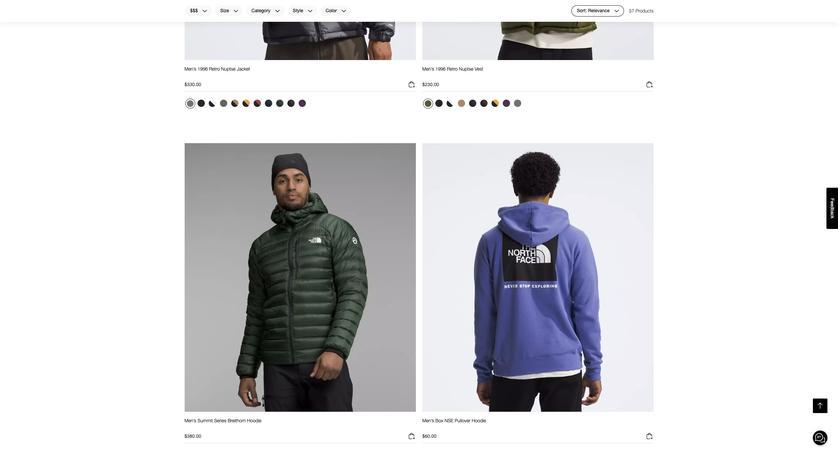 Task type: locate. For each thing, give the bounding box(es) containing it.
recycled tnf black radio for $230.00
[[434, 98, 444, 109]]

coal brown/tnf black image
[[481, 100, 488, 107]]

2 recycled tnf black radio from the left
[[434, 98, 444, 109]]

retro for $230.00
[[447, 66, 458, 72]]

men's box nse pullover hoodie
[[423, 419, 486, 424]]

nuptse inside the "men's 1996 retro nuptse jacket" button
[[221, 66, 236, 72]]

0 horizontal spatial hoodie
[[247, 419, 262, 424]]

1 horizontal spatial 1996
[[436, 66, 446, 72]]

black currant purple image inside option
[[299, 100, 306, 107]]

f e e d b a c k button
[[827, 188, 839, 229]]

1 horizontal spatial smoked pearl garment fold print image
[[514, 100, 522, 107]]

retro inside the "men's 1996 retro nuptse jacket" button
[[209, 66, 220, 72]]

men's 1996 retro nuptse vest button
[[423, 66, 484, 78]]

size button
[[215, 5, 243, 17]]

men's left the box
[[423, 419, 434, 424]]

0 horizontal spatial retro
[[209, 66, 220, 72]]

summit gold/tnf black image left brandy brown/tnf black option
[[242, 100, 250, 107]]

hoodie right the breithorn
[[247, 419, 262, 424]]

smoked pearl garment fold print image for smoked pearl garment fold print radio
[[187, 100, 194, 107]]

0 horizontal spatial black currant purple image
[[299, 100, 306, 107]]

e
[[830, 201, 836, 204], [830, 204, 836, 207]]

0 horizontal spatial summit gold/tnf black image
[[242, 100, 250, 107]]

$choose color$ option group for vest
[[423, 98, 524, 111]]

1996 up '$230.00' at the right top
[[436, 66, 446, 72]]

Smoked Pearl Garment Fold Print radio
[[185, 99, 195, 109]]

almond butter/tnf black image
[[231, 100, 239, 107]]

recycled tnf black radio right smoked pearl garment fold print radio
[[196, 98, 206, 109]]

Recycled TNF Black radio
[[196, 98, 206, 109], [434, 98, 444, 109]]

1 summit gold/tnf black image from the left
[[242, 100, 250, 107]]

2 retro from the left
[[447, 66, 458, 72]]

1 1996 from the left
[[198, 66, 208, 72]]

1 $choose color$ option group from the left
[[185, 98, 308, 111]]

recycled tnf black image for $230.00
[[436, 100, 443, 107]]

black currant purple image
[[299, 100, 306, 107], [503, 100, 510, 107]]

relevance
[[589, 8, 610, 13]]

1 black currant purple image from the left
[[299, 100, 306, 107]]

$choose color$ option group
[[185, 98, 308, 111], [423, 98, 524, 111]]

recycled tnf black radio right forest olive image
[[434, 98, 444, 109]]

retro inside men's 1996 retro nuptse vest button
[[447, 66, 458, 72]]

1 hoodie from the left
[[247, 419, 262, 424]]

men's summit series breithorn hoodie image
[[185, 143, 416, 413]]

0 horizontal spatial recycled tnf black image
[[198, 100, 205, 107]]

1 horizontal spatial hoodie
[[472, 419, 486, 424]]

$330.00 button
[[185, 81, 416, 92]]

nuptse inside men's 1996 retro nuptse vest button
[[459, 66, 474, 72]]

retro left vest
[[447, 66, 458, 72]]

black currant purple image left smoked pearl garment fold print option
[[503, 100, 510, 107]]

nse
[[445, 419, 454, 424]]

1 nuptse from the left
[[221, 66, 236, 72]]

men's up '$230.00' at the right top
[[423, 66, 434, 72]]

2 hoodie from the left
[[472, 419, 486, 424]]

1 summit gold/tnf black radio from the left
[[241, 98, 251, 109]]

$60.00
[[423, 434, 437, 440]]

Coal Brown/TNF Black radio
[[286, 98, 296, 109]]

1 recycled tnf black image from the left
[[198, 100, 205, 107]]

box
[[436, 419, 444, 424]]

nuptse
[[221, 66, 236, 72], [459, 66, 474, 72]]

2 black currant purple image from the left
[[503, 100, 510, 107]]

0 horizontal spatial summit gold/tnf black radio
[[241, 98, 251, 109]]

retro left jacket in the left of the page
[[209, 66, 220, 72]]

2 nuptse from the left
[[459, 66, 474, 72]]

2 summit gold/tnf black image from the left
[[492, 100, 499, 107]]

summit navy/tnf black image
[[469, 100, 477, 107]]

$230.00 button
[[423, 81, 654, 92]]

recycled tnf black image for $330.00
[[198, 100, 205, 107]]

TNF White/TNF Black radio
[[445, 98, 456, 109]]

2 $choose color$ option group from the left
[[423, 98, 524, 111]]

black currant purple image inside radio
[[503, 100, 510, 107]]

men's left summit
[[185, 419, 196, 424]]

1 e from the top
[[830, 201, 836, 204]]

tnf white/tnf black image
[[209, 100, 216, 107]]

Falcon Brown radio
[[218, 98, 229, 109]]

recycled tnf black image right forest olive image
[[436, 100, 443, 107]]

2 1996 from the left
[[436, 66, 446, 72]]

smoked pearl garment fold print image right black currant purple radio
[[514, 100, 522, 107]]

0 horizontal spatial recycled tnf black radio
[[196, 98, 206, 109]]

men's summit series breithorn hoodie button
[[185, 419, 262, 430]]

0 horizontal spatial nuptse
[[221, 66, 236, 72]]

summit gold/tnf black radio left brandy brown/tnf black option
[[241, 98, 251, 109]]

1 horizontal spatial nuptse
[[459, 66, 474, 72]]

Summit Navy/TNF Black radio
[[263, 98, 274, 109]]

category button
[[246, 5, 285, 17]]

recycled tnf black image
[[198, 100, 205, 107], [436, 100, 443, 107]]

summit gold/tnf black image
[[242, 100, 250, 107], [492, 100, 499, 107]]

smoked pearl garment fold print image inside radio
[[187, 100, 194, 107]]

nuptse left vest
[[459, 66, 474, 72]]

smoked pearl garment fold print image inside option
[[514, 100, 522, 107]]

0 horizontal spatial 1996
[[198, 66, 208, 72]]

black currant purple image for black currant purple option
[[299, 100, 306, 107]]

Summit Gold/TNF Black radio
[[241, 98, 251, 109], [490, 98, 501, 109]]

men's
[[185, 66, 196, 72], [423, 66, 434, 72], [185, 419, 196, 424], [423, 419, 434, 424]]

1 horizontal spatial recycled tnf black radio
[[434, 98, 444, 109]]

men's 1996 retro nuptse jacket
[[185, 66, 250, 72]]

$330.00
[[185, 82, 201, 87]]

summit gold/tnf black radio right coal brown/tnf black radio
[[490, 98, 501, 109]]

1 horizontal spatial black currant purple image
[[503, 100, 510, 107]]

summit gold/tnf black image right coal brown/tnf black radio
[[492, 100, 499, 107]]

back to top image
[[817, 402, 825, 411]]

hoodie right pullover
[[472, 419, 486, 424]]

Summit Navy/TNF Black radio
[[468, 98, 478, 109]]

breithorn
[[228, 419, 246, 424]]

men's 1996 retro nuptse vest
[[423, 66, 484, 72]]

hoodie
[[247, 419, 262, 424], [472, 419, 486, 424]]

men's 1996 retro nuptse jacket button
[[185, 66, 250, 78]]

1996
[[198, 66, 208, 72], [436, 66, 446, 72]]

retro for $330.00
[[209, 66, 220, 72]]

1 horizontal spatial summit gold/tnf black image
[[492, 100, 499, 107]]

series
[[214, 419, 227, 424]]

almond butter image
[[458, 100, 465, 107]]

recycled tnf black image right smoked pearl garment fold print radio
[[198, 100, 205, 107]]

summit navy/tnf black image
[[265, 100, 272, 107]]

2 recycled tnf black image from the left
[[436, 100, 443, 107]]

recycled tnf black radio for $330.00
[[196, 98, 206, 109]]

0 horizontal spatial $choose color$ option group
[[185, 98, 308, 111]]

c
[[830, 214, 836, 217]]

men's for men's box nse pullover hoodie
[[423, 419, 434, 424]]

retro
[[209, 66, 220, 72], [447, 66, 458, 72]]

smoked pearl garment fold print image
[[514, 100, 522, 107], [187, 100, 194, 107]]

men's 1996 retro nuptse jacket image
[[185, 0, 416, 61]]

1 horizontal spatial summit gold/tnf black radio
[[490, 98, 501, 109]]

men's up the $330.00
[[185, 66, 196, 72]]

1 recycled tnf black radio from the left
[[196, 98, 206, 109]]

1 horizontal spatial recycled tnf black image
[[436, 100, 443, 107]]

a
[[830, 212, 836, 214]]

e up b
[[830, 204, 836, 207]]

e up d
[[830, 201, 836, 204]]

Smoked Pearl Garment Fold Print radio
[[513, 98, 523, 109]]

smoked pearl garment fold print image down the $330.00
[[187, 100, 194, 107]]

1996 up the $330.00
[[198, 66, 208, 72]]

Forest Olive radio
[[423, 99, 433, 109]]

black currant purple image right coal brown/tnf black image
[[299, 100, 306, 107]]

nuptse left jacket in the left of the page
[[221, 66, 236, 72]]

$230.00
[[423, 82, 439, 87]]

men's summit series breithorn hoodie
[[185, 419, 262, 424]]

k
[[830, 217, 836, 219]]

b
[[830, 209, 836, 212]]

1 horizontal spatial retro
[[447, 66, 458, 72]]

1 retro from the left
[[209, 66, 220, 72]]

1 horizontal spatial $choose color$ option group
[[423, 98, 524, 111]]

men's for men's 1996 retro nuptse vest
[[423, 66, 434, 72]]

0 horizontal spatial smoked pearl garment fold print image
[[187, 100, 194, 107]]



Task type: describe. For each thing, give the bounding box(es) containing it.
style button
[[287, 5, 318, 17]]

1996 for $330.00
[[198, 66, 208, 72]]

Almond Butter radio
[[456, 98, 467, 109]]

men's box nse pullover hoodie image
[[423, 143, 654, 413]]

sort:
[[577, 8, 587, 13]]

color button
[[320, 5, 351, 17]]

men's for men's 1996 retro nuptse jacket
[[185, 66, 196, 72]]

57
[[630, 8, 635, 14]]

f
[[830, 199, 836, 201]]

size
[[220, 8, 229, 13]]

color
[[326, 8, 337, 13]]

forest olive image
[[425, 100, 432, 107]]

2 summit gold/tnf black radio from the left
[[490, 98, 501, 109]]

nuptse for vest
[[459, 66, 474, 72]]

coal brown/tnf black image
[[287, 100, 295, 107]]

$$$
[[190, 8, 198, 13]]

jacket
[[237, 66, 250, 72]]

Black Currant Purple radio
[[501, 98, 512, 109]]

pine needle/summit navy image
[[276, 100, 283, 107]]

$choose color$ option group for jacket
[[185, 98, 308, 111]]

summit
[[198, 419, 213, 424]]

57 products status
[[630, 5, 654, 17]]

$$$ button
[[185, 5, 212, 17]]

f e e d b a c k
[[830, 199, 836, 219]]

men's for men's summit series breithorn hoodie
[[185, 419, 196, 424]]

hoodie for men's box nse pullover hoodie
[[472, 419, 486, 424]]

TNF White/TNF Black radio
[[207, 98, 218, 109]]

summit gold/tnf black image for 1st summit gold/tnf black radio from right
[[492, 100, 499, 107]]

sort: relevance
[[577, 8, 610, 13]]

summit gold/tnf black image for 1st summit gold/tnf black radio from left
[[242, 100, 250, 107]]

men's 1996 retro nuptse vest image
[[423, 0, 654, 61]]

1996 for $230.00
[[436, 66, 446, 72]]

Almond Butter/TNF Black radio
[[230, 98, 240, 109]]

falcon brown image
[[220, 100, 227, 107]]

nuptse for jacket
[[221, 66, 236, 72]]

Black Currant Purple radio
[[297, 98, 308, 109]]

products
[[636, 8, 654, 14]]

vest
[[475, 66, 484, 72]]

57 products
[[630, 8, 654, 14]]

$380.00 button
[[185, 433, 416, 444]]

brandy brown/tnf black image
[[254, 100, 261, 107]]

hoodie for men's summit series breithorn hoodie
[[247, 419, 262, 424]]

style
[[293, 8, 303, 13]]

2 e from the top
[[830, 204, 836, 207]]

men's box nse pullover hoodie button
[[423, 419, 486, 430]]

sort: relevance button
[[572, 5, 624, 17]]

$380.00
[[185, 434, 201, 440]]

category
[[252, 8, 271, 13]]

smoked pearl garment fold print image for smoked pearl garment fold print option
[[514, 100, 522, 107]]

tnf white/tnf black image
[[447, 100, 454, 107]]

black currant purple image for black currant purple radio
[[503, 100, 510, 107]]

$60.00 button
[[423, 433, 654, 444]]

Brandy Brown/TNF Black radio
[[252, 98, 263, 109]]

pullover
[[455, 419, 471, 424]]

Coal Brown/TNF Black radio
[[479, 98, 489, 109]]

Pine Needle/Summit Navy radio
[[275, 98, 285, 109]]

d
[[830, 207, 836, 209]]



Task type: vqa. For each thing, say whether or not it's contained in the screenshot.
View Cart link
no



